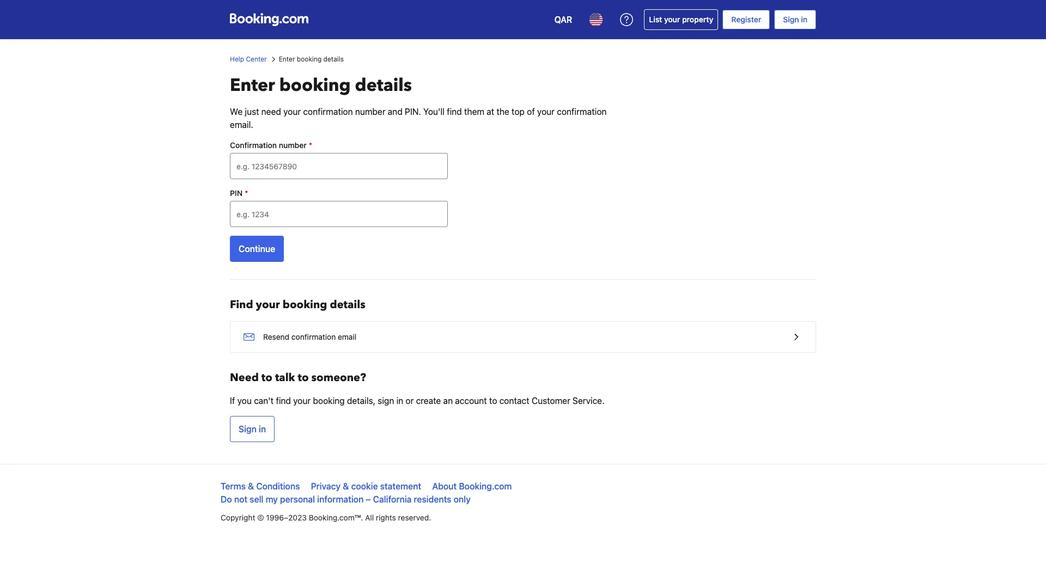 Task type: describe. For each thing, give the bounding box(es) containing it.
& for privacy
[[343, 482, 349, 491]]

center
[[246, 55, 267, 63]]

your down need to talk to someone? at the left bottom of page
[[293, 396, 311, 406]]

california
[[373, 495, 412, 505]]

pin
[[230, 189, 243, 198]]

sign in for bottommost sign in link
[[239, 424, 266, 434]]

booking down the someone?
[[313, 396, 345, 406]]

booking up need
[[279, 74, 351, 98]]

find
[[230, 297, 253, 312]]

account
[[455, 396, 487, 406]]

do
[[221, 495, 232, 505]]

service.
[[573, 396, 604, 406]]

sign
[[378, 396, 394, 406]]

1 vertical spatial enter
[[230, 74, 275, 98]]

about booking.com link
[[432, 482, 512, 491]]

need to talk to someone?
[[230, 370, 366, 385]]

e.g. 1234 field
[[230, 201, 448, 227]]

find inside we just need your confirmation number and pin. you'll find them at the top of your confirmation email.
[[447, 107, 462, 117]]

register
[[731, 15, 761, 24]]

continue
[[239, 244, 275, 254]]

email.
[[230, 120, 253, 130]]

them
[[464, 107, 484, 117]]

2 horizontal spatial to
[[489, 396, 497, 406]]

0 vertical spatial enter
[[279, 55, 295, 63]]

pin.
[[405, 107, 421, 117]]

–
[[366, 495, 371, 505]]

in for the rightmost sign in link
[[801, 15, 807, 24]]

just
[[245, 107, 259, 117]]

1 vertical spatial details
[[355, 74, 412, 98]]

sell
[[250, 495, 263, 505]]

confirmation
[[230, 141, 277, 150]]

and
[[388, 107, 403, 117]]

1 horizontal spatial sign in link
[[774, 10, 816, 29]]

you
[[237, 396, 252, 406]]

terms
[[221, 482, 246, 491]]

create
[[416, 396, 441, 406]]

in for bottommost sign in link
[[259, 424, 266, 434]]

about booking.com do not sell my personal information – california residents only
[[221, 482, 512, 505]]

0 vertical spatial enter booking details
[[279, 55, 344, 63]]

©
[[257, 513, 264, 522]]

we
[[230, 107, 243, 117]]

0 vertical spatial *
[[309, 141, 312, 150]]

top
[[512, 107, 525, 117]]

1 vertical spatial find
[[276, 396, 291, 406]]

of
[[527, 107, 535, 117]]

or
[[406, 396, 414, 406]]

someone?
[[311, 370, 366, 385]]

my
[[266, 495, 278, 505]]

conditions
[[256, 482, 300, 491]]

help
[[230, 55, 244, 63]]

privacy
[[311, 482, 341, 491]]

1 vertical spatial enter booking details
[[230, 74, 412, 98]]

reserved.
[[398, 513, 431, 522]]

register link
[[723, 10, 770, 29]]

pin *
[[230, 189, 248, 198]]

at
[[487, 107, 494, 117]]

list
[[649, 15, 662, 24]]

not
[[234, 495, 247, 505]]

do not sell my personal information – california residents only link
[[221, 495, 471, 505]]

property
[[682, 15, 713, 24]]

qar button
[[548, 7, 579, 33]]

an
[[443, 396, 453, 406]]

if
[[230, 396, 235, 406]]

rights
[[376, 513, 396, 522]]

resend
[[263, 332, 289, 342]]

all
[[365, 513, 374, 522]]

confirmation number *
[[230, 141, 312, 150]]



Task type: vqa. For each thing, say whether or not it's contained in the screenshot.
Copyright
yes



Task type: locate. For each thing, give the bounding box(es) containing it.
number right confirmation
[[279, 141, 307, 150]]

resend confirmation email
[[263, 332, 356, 342]]

your right list
[[664, 15, 680, 24]]

1 vertical spatial sign
[[239, 424, 257, 434]]

1 horizontal spatial &
[[343, 482, 349, 491]]

1 horizontal spatial to
[[298, 370, 309, 385]]

can't
[[254, 396, 274, 406]]

1996–2023
[[266, 513, 307, 522]]

to left contact
[[489, 396, 497, 406]]

sign for bottommost sign in link
[[239, 424, 257, 434]]

sign in
[[783, 15, 807, 24], [239, 424, 266, 434]]

1 horizontal spatial sign
[[783, 15, 799, 24]]

help center button
[[230, 54, 267, 64]]

continue button
[[230, 236, 284, 262]]

find your booking details
[[230, 297, 365, 312]]

enter booking details
[[279, 55, 344, 63], [230, 74, 412, 98]]

*
[[309, 141, 312, 150], [245, 189, 248, 198]]

sign right register
[[783, 15, 799, 24]]

2 vertical spatial in
[[259, 424, 266, 434]]

your right of
[[537, 107, 555, 117]]

copyright © 1996–2023 booking.com™. all rights reserved.
[[221, 513, 431, 522]]

to right talk
[[298, 370, 309, 385]]

privacy & cookie statement link
[[311, 482, 421, 491]]

contact
[[499, 396, 529, 406]]

cookie
[[351, 482, 378, 491]]

sign for the rightmost sign in link
[[783, 15, 799, 24]]

email
[[338, 332, 356, 342]]

0 horizontal spatial find
[[276, 396, 291, 406]]

list your property link
[[644, 9, 718, 30]]

enter up just at the left of page
[[230, 74, 275, 98]]

sign in link right 'register' link
[[774, 10, 816, 29]]

e.g. 1234567890 field
[[230, 153, 448, 179]]

0 vertical spatial find
[[447, 107, 462, 117]]

& for terms
[[248, 482, 254, 491]]

sign down you
[[239, 424, 257, 434]]

1 horizontal spatial *
[[309, 141, 312, 150]]

number left and
[[355, 107, 386, 117]]

0 horizontal spatial sign
[[239, 424, 257, 434]]

only
[[454, 495, 471, 505]]

sign in for the rightmost sign in link
[[783, 15, 807, 24]]

privacy & cookie statement
[[311, 482, 421, 491]]

booking.com
[[459, 482, 512, 491]]

0 vertical spatial sign in
[[783, 15, 807, 24]]

2 & from the left
[[343, 482, 349, 491]]

details,
[[347, 396, 375, 406]]

qar
[[554, 15, 572, 25]]

need
[[261, 107, 281, 117]]

personal
[[280, 495, 315, 505]]

0 horizontal spatial sign in
[[239, 424, 266, 434]]

1 & from the left
[[248, 482, 254, 491]]

enter right center
[[279, 55, 295, 63]]

1 vertical spatial number
[[279, 141, 307, 150]]

booking.com™.
[[309, 513, 363, 522]]

to left talk
[[261, 370, 272, 385]]

0 horizontal spatial to
[[261, 370, 272, 385]]

if you can't find your booking details, sign in or create an account to contact customer service.
[[230, 396, 604, 406]]

confirmation
[[303, 107, 353, 117], [557, 107, 607, 117], [291, 332, 336, 342]]

in
[[801, 15, 807, 24], [396, 396, 403, 406], [259, 424, 266, 434]]

0 vertical spatial sign
[[783, 15, 799, 24]]

0 horizontal spatial enter
[[230, 74, 275, 98]]

booking.com online hotel reservations image
[[230, 13, 308, 26]]

your right need
[[283, 107, 301, 117]]

information
[[317, 495, 364, 505]]

1 horizontal spatial in
[[396, 396, 403, 406]]

number inside we just need your confirmation number and pin. you'll find them at the top of your confirmation email.
[[355, 107, 386, 117]]

sign in link
[[774, 10, 816, 29], [230, 416, 275, 442]]

find right can't
[[276, 396, 291, 406]]

statement
[[380, 482, 421, 491]]

resend confirmation email button
[[230, 322, 816, 353]]

find left the "them"
[[447, 107, 462, 117]]

terms & conditions link
[[221, 482, 300, 491]]

2 horizontal spatial in
[[801, 15, 807, 24]]

list your property
[[649, 15, 713, 24]]

1 horizontal spatial enter
[[279, 55, 295, 63]]

0 vertical spatial in
[[801, 15, 807, 24]]

terms & conditions
[[221, 482, 300, 491]]

to
[[261, 370, 272, 385], [298, 370, 309, 385], [489, 396, 497, 406]]

enter
[[279, 55, 295, 63], [230, 74, 275, 98]]

need
[[230, 370, 259, 385]]

residents
[[414, 495, 451, 505]]

find
[[447, 107, 462, 117], [276, 396, 291, 406]]

your
[[664, 15, 680, 24], [283, 107, 301, 117], [537, 107, 555, 117], [256, 297, 280, 312], [293, 396, 311, 406]]

0 horizontal spatial *
[[245, 189, 248, 198]]

1 horizontal spatial sign in
[[783, 15, 807, 24]]

1 vertical spatial *
[[245, 189, 248, 198]]

sign in right register
[[783, 15, 807, 24]]

help center
[[230, 55, 267, 63]]

1 vertical spatial in
[[396, 396, 403, 406]]

0 horizontal spatial sign in link
[[230, 416, 275, 442]]

& up sell
[[248, 482, 254, 491]]

confirmation inside button
[[291, 332, 336, 342]]

sign in link down you
[[230, 416, 275, 442]]

* right pin
[[245, 189, 248, 198]]

0 vertical spatial details
[[323, 55, 344, 63]]

you'll
[[423, 107, 445, 117]]

2 vertical spatial details
[[330, 297, 365, 312]]

the
[[497, 107, 509, 117]]

1 horizontal spatial number
[[355, 107, 386, 117]]

&
[[248, 482, 254, 491], [343, 482, 349, 491]]

0 horizontal spatial &
[[248, 482, 254, 491]]

number
[[355, 107, 386, 117], [279, 141, 307, 150]]

booking up "resend confirmation email"
[[283, 297, 327, 312]]

your right the find
[[256, 297, 280, 312]]

booking
[[297, 55, 322, 63], [279, 74, 351, 98], [283, 297, 327, 312], [313, 396, 345, 406]]

copyright
[[221, 513, 255, 522]]

0 horizontal spatial in
[[259, 424, 266, 434]]

talk
[[275, 370, 295, 385]]

& up do not sell my personal information – california residents only link
[[343, 482, 349, 491]]

sign in down you
[[239, 424, 266, 434]]

customer
[[532, 396, 570, 406]]

sign
[[783, 15, 799, 24], [239, 424, 257, 434]]

0 vertical spatial sign in link
[[774, 10, 816, 29]]

we just need your confirmation number and pin. you'll find them at the top of your confirmation email.
[[230, 107, 607, 130]]

details
[[323, 55, 344, 63], [355, 74, 412, 98], [330, 297, 365, 312]]

1 vertical spatial sign in
[[239, 424, 266, 434]]

0 vertical spatial number
[[355, 107, 386, 117]]

0 horizontal spatial number
[[279, 141, 307, 150]]

1 vertical spatial sign in link
[[230, 416, 275, 442]]

* up 'e.g. 1234567890' field
[[309, 141, 312, 150]]

about
[[432, 482, 457, 491]]

1 horizontal spatial find
[[447, 107, 462, 117]]

booking right center
[[297, 55, 322, 63]]



